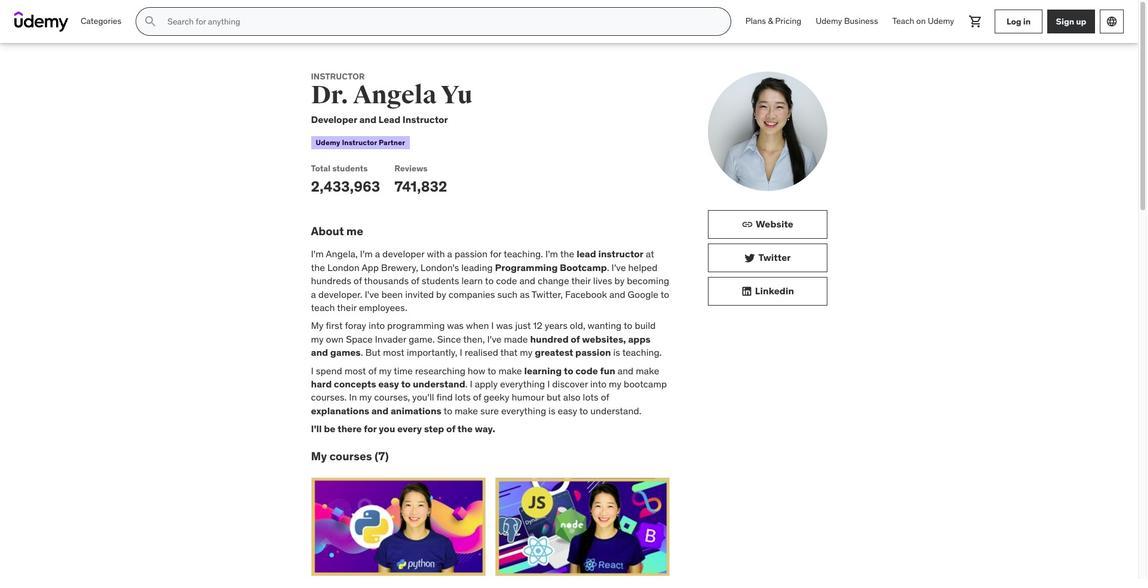 Task type: describe. For each thing, give the bounding box(es) containing it.
i'll
[[311, 423, 322, 435]]

of down apply
[[473, 392, 482, 404]]

i down since
[[460, 347, 463, 359]]

of inside i spend most of my time researching how to make learning to code fun and make hard concepts easy to understand
[[368, 365, 377, 377]]

hundred
[[530, 333, 569, 345]]

linkedin
[[756, 285, 795, 297]]

and inside i spend most of my time researching how to make learning to code fun and make hard concepts easy to understand
[[618, 365, 634, 377]]

developer.
[[318, 288, 363, 300]]

developer
[[311, 113, 357, 125]]

about
[[311, 224, 344, 238]]

learning
[[525, 365, 562, 377]]

space
[[346, 333, 373, 345]]

also
[[564, 392, 581, 404]]

. i've helped hundreds of thousands of students learn to code and change their lives by becoming a developer. i've been invited by companies such as twitter, facebook and google to teach their employees.
[[311, 262, 670, 314]]

in
[[349, 392, 357, 404]]

1 i'm from the left
[[311, 248, 324, 260]]

about me
[[311, 224, 363, 238]]

to down find at the bottom of page
[[444, 405, 453, 417]]

12
[[533, 320, 543, 332]]

log
[[1007, 16, 1022, 27]]

1 horizontal spatial make
[[499, 365, 522, 377]]

and down lives
[[610, 288, 626, 300]]

the inside at the london app brewery, london's leading
[[311, 262, 325, 274]]

animations
[[391, 405, 442, 417]]

and inside hundred of websites, apps and games
[[311, 347, 328, 359]]

to down also
[[580, 405, 588, 417]]

there
[[338, 423, 362, 435]]

sure
[[481, 405, 499, 417]]

1 vertical spatial everything
[[501, 405, 547, 417]]

but
[[547, 392, 561, 404]]

facebook
[[565, 288, 607, 300]]

my inside my first foray into programming was when i was just 12 years old, wanting to build my own space invader game. since then, i've made
[[311, 333, 324, 345]]

teach on udemy
[[893, 16, 955, 26]]

courses
[[330, 450, 372, 464]]

developer
[[383, 248, 425, 260]]

sign
[[1057, 16, 1075, 27]]

most for but
[[383, 347, 405, 359]]

code inside . i've helped hundreds of thousands of students learn to code and change their lives by becoming a developer. i've been invited by companies such as twitter, facebook and google to teach their employees.
[[496, 275, 517, 287]]

london's
[[421, 262, 459, 274]]

1 vertical spatial their
[[337, 302, 357, 314]]

yu
[[441, 80, 473, 110]]

1 was from the left
[[447, 320, 464, 332]]

understand
[[413, 378, 466, 390]]

you'll
[[413, 392, 434, 404]]

realised
[[465, 347, 499, 359]]

hundreds
[[311, 275, 351, 287]]

my down "made"
[[520, 347, 533, 359]]

dr.
[[311, 80, 349, 110]]

plans & pricing link
[[739, 7, 809, 36]]

and down programming
[[520, 275, 536, 287]]

0 vertical spatial everything
[[500, 378, 545, 390]]

explanations
[[311, 405, 370, 417]]

change
[[538, 275, 569, 287]]

learn
[[462, 275, 483, 287]]

hard
[[311, 378, 332, 390]]

build
[[635, 320, 656, 332]]

twitter
[[759, 252, 791, 264]]

brewery,
[[381, 262, 418, 274]]

0 vertical spatial i've
[[612, 262, 626, 274]]

reviews 741,832
[[395, 163, 447, 196]]

code inside i spend most of my time researching how to make learning to code fun and make hard concepts easy to understand
[[576, 365, 598, 377]]

i down how
[[470, 378, 473, 390]]

dr. angela yu image
[[708, 72, 828, 191]]

total
[[311, 163, 331, 174]]

udemy for udemy instructor partner
[[316, 138, 340, 147]]

into inside my first foray into programming was when i was just 12 years old, wanting to build my own space invader game. since then, i've made
[[369, 320, 385, 332]]

london
[[328, 262, 360, 274]]

app
[[362, 262, 379, 274]]

0 vertical spatial teaching.
[[504, 248, 543, 260]]

programming
[[495, 262, 558, 274]]

time
[[394, 365, 413, 377]]

bootcamp
[[560, 262, 607, 274]]

games
[[330, 347, 361, 359]]

1 horizontal spatial for
[[490, 248, 502, 260]]

courses.
[[311, 392, 347, 404]]

bootcamp
[[624, 378, 667, 390]]

my first foray into programming was when i was just 12 years old, wanting to build my own space invader game. since then, i've made
[[311, 320, 656, 345]]

of right step
[[447, 423, 456, 435]]

2,433,963
[[311, 177, 380, 196]]

just
[[515, 320, 531, 332]]

udemy business
[[816, 16, 879, 26]]

i inside i spend most of my time researching how to make learning to code fun and make hard concepts easy to understand
[[311, 365, 314, 377]]

then,
[[463, 333, 485, 345]]

google
[[628, 288, 659, 300]]

small image for twitter
[[744, 252, 756, 264]]

my for my courses (7)
[[311, 450, 327, 464]]

. for i've
[[607, 262, 610, 274]]

website link
[[708, 210, 828, 239]]

make inside . i apply everything i discover into my bootcamp courses. in my courses, you'll find lots of geeky humour but also lots of explanations and animations to make sure everything is easy to understand.
[[455, 405, 478, 417]]

in
[[1024, 16, 1031, 27]]

0 horizontal spatial by
[[436, 288, 446, 300]]

2 vertical spatial the
[[458, 423, 473, 435]]

website
[[756, 218, 794, 230]]

been
[[382, 288, 403, 300]]

at the london app brewery, london's leading
[[311, 248, 655, 274]]

i up but
[[548, 378, 550, 390]]

my right in
[[359, 392, 372, 404]]

small image
[[741, 286, 753, 298]]

employees.
[[359, 302, 408, 314]]

apply
[[475, 378, 498, 390]]

2 vertical spatial instructor
[[342, 138, 377, 147]]

small image for website
[[742, 219, 754, 231]]

to up discover
[[564, 365, 574, 377]]

plans
[[746, 16, 766, 26]]

courses,
[[374, 392, 410, 404]]

linkedin link
[[708, 277, 828, 306]]

on
[[917, 16, 926, 26]]

helped
[[629, 262, 658, 274]]

websites,
[[582, 333, 626, 345]]

udemy business link
[[809, 7, 886, 36]]

thousands
[[364, 275, 409, 287]]

angela
[[353, 80, 437, 110]]

at
[[646, 248, 655, 260]]



Task type: vqa. For each thing, say whether or not it's contained in the screenshot.
18
no



Task type: locate. For each thing, give the bounding box(es) containing it.
teach
[[893, 16, 915, 26]]

made
[[504, 333, 528, 345]]

0 horizontal spatial lots
[[455, 392, 471, 404]]

to up apply
[[488, 365, 496, 377]]

1 vertical spatial into
[[591, 378, 607, 390]]

instructor left partner on the top left
[[342, 138, 377, 147]]

the up 'hundreds'
[[311, 262, 325, 274]]

and
[[360, 113, 377, 125], [520, 275, 536, 287], [610, 288, 626, 300], [311, 347, 328, 359], [618, 365, 634, 377], [372, 405, 389, 417]]

hundred of websites, apps and games
[[311, 333, 651, 359]]

1 vertical spatial small image
[[744, 252, 756, 264]]

. i apply everything i discover into my bootcamp courses. in my courses, you'll find lots of geeky humour but also lots of explanations and animations to make sure everything is easy to understand.
[[311, 378, 667, 417]]

with
[[427, 248, 445, 260]]

small image left website
[[742, 219, 754, 231]]

udemy left business
[[816, 16, 843, 26]]

2 vertical spatial i've
[[487, 333, 502, 345]]

is inside . i apply everything i discover into my bootcamp courses. in my courses, you'll find lots of geeky humour but also lots of explanations and animations to make sure everything is easy to understand.
[[549, 405, 556, 417]]

.
[[607, 262, 610, 274], [361, 347, 363, 359], [466, 378, 468, 390]]

0 horizontal spatial for
[[364, 423, 377, 435]]

teaching. down apps
[[623, 347, 662, 359]]

1 vertical spatial most
[[345, 365, 366, 377]]

sign up
[[1057, 16, 1087, 27]]

i spend most of my time researching how to make learning to code fun and make hard concepts easy to understand
[[311, 365, 660, 390]]

1 horizontal spatial was
[[496, 320, 513, 332]]

make up bootcamp
[[636, 365, 660, 377]]

categories
[[81, 16, 122, 26]]

make
[[499, 365, 522, 377], [636, 365, 660, 377], [455, 405, 478, 417]]

0 horizontal spatial code
[[496, 275, 517, 287]]

i've up realised
[[487, 333, 502, 345]]

of inside hundred of websites, apps and games
[[571, 333, 580, 345]]

code
[[496, 275, 517, 287], [576, 365, 598, 377]]

2 vertical spatial .
[[466, 378, 468, 390]]

1 vertical spatial teaching.
[[623, 347, 662, 359]]

everything up humour
[[500, 378, 545, 390]]

udemy inside udemy business "link"
[[816, 16, 843, 26]]

1 vertical spatial by
[[436, 288, 446, 300]]

of up understand.
[[601, 392, 609, 404]]

lots right also
[[583, 392, 599, 404]]

the left lead
[[561, 248, 575, 260]]

that
[[501, 347, 518, 359]]

everything down humour
[[501, 405, 547, 417]]

1 horizontal spatial easy
[[558, 405, 578, 417]]

2 horizontal spatial udemy
[[928, 16, 955, 26]]

but
[[365, 347, 381, 359]]

and left lead in the top left of the page
[[360, 113, 377, 125]]

small image inside twitter "link"
[[744, 252, 756, 264]]

passion up leading
[[455, 248, 488, 260]]

0 vertical spatial my
[[311, 320, 324, 332]]

total students 2,433,963
[[311, 163, 380, 196]]

and inside . i apply everything i discover into my bootcamp courses. in my courses, you'll find lots of geeky humour but also lots of explanations and animations to make sure everything is easy to understand.
[[372, 405, 389, 417]]

instructor
[[599, 248, 644, 260]]

lots
[[455, 392, 471, 404], [583, 392, 599, 404]]

find
[[437, 392, 453, 404]]

easy up courses, at the left
[[379, 378, 399, 390]]

companies
[[449, 288, 495, 300]]

into down fun
[[591, 378, 607, 390]]

2 i'm from the left
[[360, 248, 373, 260]]

0 horizontal spatial into
[[369, 320, 385, 332]]

their
[[572, 275, 591, 287], [337, 302, 357, 314]]

my left time at the left of the page
[[379, 365, 392, 377]]

i've down instructor
[[612, 262, 626, 274]]

sign up link
[[1048, 10, 1096, 33]]

and down courses, at the left
[[372, 405, 389, 417]]

easy
[[379, 378, 399, 390], [558, 405, 578, 417]]

1 vertical spatial instructor
[[403, 113, 448, 125]]

0 horizontal spatial is
[[549, 405, 556, 417]]

a inside . i've helped hundreds of thousands of students learn to code and change their lives by becoming a developer. i've been invited by companies such as twitter, facebook and google to teach their employees.
[[311, 288, 316, 300]]

1 horizontal spatial lots
[[583, 392, 599, 404]]

such
[[498, 288, 518, 300]]

. left but
[[361, 347, 363, 359]]

1 horizontal spatial most
[[383, 347, 405, 359]]

0 horizontal spatial udemy
[[316, 138, 340, 147]]

students inside . i've helped hundreds of thousands of students learn to code and change their lives by becoming a developer. i've been invited by companies such as twitter, facebook and google to teach their employees.
[[422, 275, 459, 287]]

students inside total students 2,433,963
[[332, 163, 368, 174]]

1 vertical spatial students
[[422, 275, 459, 287]]

udemy inside teach on udemy link
[[928, 16, 955, 26]]

passion
[[455, 248, 488, 260], [576, 347, 611, 359]]

0 horizontal spatial was
[[447, 320, 464, 332]]

was up "made"
[[496, 320, 513, 332]]

their down bootcamp
[[572, 275, 591, 287]]

for left you
[[364, 423, 377, 435]]

first
[[326, 320, 343, 332]]

0 vertical spatial small image
[[742, 219, 754, 231]]

to
[[485, 275, 494, 287], [661, 288, 670, 300], [624, 320, 633, 332], [488, 365, 496, 377], [564, 365, 574, 377], [401, 378, 411, 390], [444, 405, 453, 417], [580, 405, 588, 417]]

my left first on the left of the page
[[311, 320, 324, 332]]

0 horizontal spatial i've
[[365, 288, 379, 300]]

1 vertical spatial passion
[[576, 347, 611, 359]]

by right lives
[[615, 275, 625, 287]]

1 horizontal spatial a
[[375, 248, 380, 260]]

old,
[[570, 320, 586, 332]]

game.
[[409, 333, 435, 345]]

a
[[375, 248, 380, 260], [448, 248, 453, 260], [311, 288, 316, 300]]

i up hard
[[311, 365, 314, 377]]

most inside i spend most of my time researching how to make learning to code fun and make hard concepts easy to understand
[[345, 365, 366, 377]]

instructor dr. angela yu developer and lead instructor
[[311, 71, 473, 125]]

submit search image
[[144, 14, 158, 29]]

how
[[468, 365, 486, 377]]

2 horizontal spatial .
[[607, 262, 610, 274]]

was up since
[[447, 320, 464, 332]]

0 horizontal spatial their
[[337, 302, 357, 314]]

a up teach
[[311, 288, 316, 300]]

. for i
[[466, 378, 468, 390]]

my down fun
[[609, 378, 622, 390]]

. inside . i've helped hundreds of thousands of students learn to code and change their lives by becoming a developer. i've been invited by companies such as twitter, facebook and google to teach their employees.
[[607, 262, 610, 274]]

0 vertical spatial most
[[383, 347, 405, 359]]

code up such
[[496, 275, 517, 287]]

udemy image
[[14, 11, 69, 32]]

0 horizontal spatial easy
[[379, 378, 399, 390]]

2 horizontal spatial i've
[[612, 262, 626, 274]]

1 vertical spatial the
[[311, 262, 325, 274]]

i right when
[[492, 320, 494, 332]]

business
[[845, 16, 879, 26]]

1 horizontal spatial code
[[576, 365, 598, 377]]

0 vertical spatial into
[[369, 320, 385, 332]]

apps
[[629, 333, 651, 345]]

my for my first foray into programming was when i was just 12 years old, wanting to build my own space invader game. since then, i've made
[[311, 320, 324, 332]]

1 vertical spatial .
[[361, 347, 363, 359]]

passion down websites, on the right bottom of page
[[576, 347, 611, 359]]

i've up employees.
[[365, 288, 379, 300]]

i'm angela, i'm a developer with a passion for teaching. i'm the lead instructor
[[311, 248, 644, 260]]

1 vertical spatial is
[[549, 405, 556, 417]]

make left sure
[[455, 405, 478, 417]]

0 vertical spatial is
[[614, 347, 621, 359]]

shopping cart with 0 items image
[[969, 14, 983, 29]]

0 vertical spatial code
[[496, 275, 517, 287]]

make down . but most importantly, i realised that my greatest passion is teaching.
[[499, 365, 522, 377]]

into inside . i apply everything i discover into my bootcamp courses. in my courses, you'll find lots of geeky humour but also lots of explanations and animations to make sure everything is easy to understand.
[[591, 378, 607, 390]]

own
[[326, 333, 344, 345]]

0 horizontal spatial the
[[311, 262, 325, 274]]

1 vertical spatial code
[[576, 365, 598, 377]]

0 vertical spatial the
[[561, 248, 575, 260]]

the left "way."
[[458, 423, 473, 435]]

wanting
[[588, 320, 622, 332]]

1 horizontal spatial i've
[[487, 333, 502, 345]]

1 horizontal spatial into
[[591, 378, 607, 390]]

2 was from the left
[[496, 320, 513, 332]]

the
[[561, 248, 575, 260], [311, 262, 325, 274], [458, 423, 473, 435]]

1 vertical spatial i've
[[365, 288, 379, 300]]

0 horizontal spatial students
[[332, 163, 368, 174]]

every
[[398, 423, 422, 435]]

small image left twitter
[[744, 252, 756, 264]]

most for spend
[[345, 365, 366, 377]]

1 horizontal spatial .
[[466, 378, 468, 390]]

and inside instructor dr. angela yu developer and lead instructor
[[360, 113, 377, 125]]

0 vertical spatial by
[[615, 275, 625, 287]]

students down london's
[[422, 275, 459, 287]]

most down invader
[[383, 347, 405, 359]]

instructor right lead in the top left of the page
[[403, 113, 448, 125]]

to right "learn" at top left
[[485, 275, 494, 287]]

i've inside my first foray into programming was when i was just 12 years old, wanting to build my own space invader game. since then, i've made
[[487, 333, 502, 345]]

0 vertical spatial students
[[332, 163, 368, 174]]

2 horizontal spatial the
[[561, 248, 575, 260]]

when
[[466, 320, 489, 332]]

to down time at the left of the page
[[401, 378, 411, 390]]

most up the "concepts"
[[345, 365, 366, 377]]

and right fun
[[618, 365, 634, 377]]

3 i'm from the left
[[546, 248, 558, 260]]

my courses (7)
[[311, 450, 389, 464]]

easy inside . i apply everything i discover into my bootcamp courses. in my courses, you'll find lots of geeky humour but also lots of explanations and animations to make sure everything is easy to understand.
[[558, 405, 578, 417]]

teach on udemy link
[[886, 7, 962, 36]]

. up lives
[[607, 262, 610, 274]]

0 horizontal spatial make
[[455, 405, 478, 417]]

2 my from the top
[[311, 450, 327, 464]]

lots right find at the bottom of page
[[455, 392, 471, 404]]

udemy right on
[[928, 16, 955, 26]]

spend
[[316, 365, 342, 377]]

i'm up programming bootcamp
[[546, 248, 558, 260]]

pricing
[[776, 16, 802, 26]]

Search for anything text field
[[165, 11, 717, 32]]

to inside my first foray into programming was when i was just 12 years old, wanting to build my own space invader game. since then, i've made
[[624, 320, 633, 332]]

as
[[520, 288, 530, 300]]

0 vertical spatial instructor
[[311, 71, 365, 82]]

teach
[[311, 302, 335, 314]]

fun
[[600, 365, 616, 377]]

by right invited
[[436, 288, 446, 300]]

udemy down developer
[[316, 138, 340, 147]]

1 horizontal spatial i'm
[[360, 248, 373, 260]]

programming bootcamp
[[495, 262, 607, 274]]

a right with
[[448, 248, 453, 260]]

0 vertical spatial passion
[[455, 248, 488, 260]]

me
[[347, 224, 363, 238]]

udemy
[[816, 16, 843, 26], [928, 16, 955, 26], [316, 138, 340, 147]]

0 horizontal spatial passion
[[455, 248, 488, 260]]

1 horizontal spatial the
[[458, 423, 473, 435]]

was
[[447, 320, 464, 332], [496, 320, 513, 332]]

0 vertical spatial easy
[[379, 378, 399, 390]]

is down but
[[549, 405, 556, 417]]

humour
[[512, 392, 545, 404]]

code left fun
[[576, 365, 598, 377]]

of down app
[[354, 275, 362, 287]]

udemy for udemy business
[[816, 16, 843, 26]]

easy inside i spend most of my time researching how to make learning to code fun and make hard concepts easy to understand
[[379, 378, 399, 390]]

leading
[[462, 262, 493, 274]]

a up app
[[375, 248, 380, 260]]

my down i'll at left bottom
[[311, 450, 327, 464]]

lead
[[379, 113, 401, 125]]

0 horizontal spatial i'm
[[311, 248, 324, 260]]

choose a language image
[[1106, 16, 1118, 27]]

. inside . i apply everything i discover into my bootcamp courses. in my courses, you'll find lots of geeky humour but also lots of explanations and animations to make sure everything is easy to understand.
[[466, 378, 468, 390]]

twitter link
[[708, 244, 828, 273]]

1 my from the top
[[311, 320, 324, 332]]

is down websites, on the right bottom of page
[[614, 347, 621, 359]]

0 horizontal spatial teaching.
[[504, 248, 543, 260]]

of down but
[[368, 365, 377, 377]]

students up 2,433,963
[[332, 163, 368, 174]]

1 vertical spatial for
[[364, 423, 377, 435]]

my inside my first foray into programming was when i was just 12 years old, wanting to build my own space invader game. since then, i've made
[[311, 320, 324, 332]]

of down old,
[[571, 333, 580, 345]]

partner
[[379, 138, 405, 147]]

instructor up developer
[[311, 71, 365, 82]]

easy down also
[[558, 405, 578, 417]]

i'm left angela,
[[311, 248, 324, 260]]

1 vertical spatial my
[[311, 450, 327, 464]]

2 horizontal spatial i'm
[[546, 248, 558, 260]]

geeky
[[484, 392, 510, 404]]

1 horizontal spatial teaching.
[[623, 347, 662, 359]]

my inside i spend most of my time researching how to make learning to code fun and make hard concepts easy to understand
[[379, 365, 392, 377]]

students
[[332, 163, 368, 174], [422, 275, 459, 287]]

their down developer.
[[337, 302, 357, 314]]

small image
[[742, 219, 754, 231], [744, 252, 756, 264]]

my left own
[[311, 333, 324, 345]]

of
[[354, 275, 362, 287], [411, 275, 420, 287], [571, 333, 580, 345], [368, 365, 377, 377], [473, 392, 482, 404], [601, 392, 609, 404], [447, 423, 456, 435]]

lives
[[593, 275, 613, 287]]

to down becoming
[[661, 288, 670, 300]]

i'm up app
[[360, 248, 373, 260]]

. left apply
[[466, 378, 468, 390]]

1 horizontal spatial is
[[614, 347, 621, 359]]

and down own
[[311, 347, 328, 359]]

teaching. up programming
[[504, 248, 543, 260]]

into
[[369, 320, 385, 332], [591, 378, 607, 390]]

1 lots from the left
[[455, 392, 471, 404]]

2 lots from the left
[[583, 392, 599, 404]]

1 horizontal spatial by
[[615, 275, 625, 287]]

2 horizontal spatial make
[[636, 365, 660, 377]]

0 horizontal spatial most
[[345, 365, 366, 377]]

since
[[437, 333, 461, 345]]

for up leading
[[490, 248, 502, 260]]

1 vertical spatial easy
[[558, 405, 578, 417]]

i'll be there for you every step of the way.
[[311, 423, 496, 435]]

of up invited
[[411, 275, 420, 287]]

0 horizontal spatial a
[[311, 288, 316, 300]]

small image inside website link
[[742, 219, 754, 231]]

1 horizontal spatial their
[[572, 275, 591, 287]]

&
[[768, 16, 774, 26]]

1 horizontal spatial udemy
[[816, 16, 843, 26]]

1 horizontal spatial passion
[[576, 347, 611, 359]]

for
[[490, 248, 502, 260], [364, 423, 377, 435]]

0 vertical spatial for
[[490, 248, 502, 260]]

log in link
[[995, 10, 1043, 33]]

. for but
[[361, 347, 363, 359]]

0 vertical spatial .
[[607, 262, 610, 274]]

to left 'build'
[[624, 320, 633, 332]]

my
[[311, 320, 324, 332], [311, 450, 327, 464]]

lead
[[577, 248, 596, 260]]

1 horizontal spatial students
[[422, 275, 459, 287]]

greatest
[[535, 347, 574, 359]]

i inside my first foray into programming was when i was just 12 years old, wanting to build my own space invader game. since then, i've made
[[492, 320, 494, 332]]

understand.
[[591, 405, 642, 417]]

0 vertical spatial their
[[572, 275, 591, 287]]

2 horizontal spatial a
[[448, 248, 453, 260]]

up
[[1077, 16, 1087, 27]]

0 horizontal spatial .
[[361, 347, 363, 359]]

into down employees.
[[369, 320, 385, 332]]



